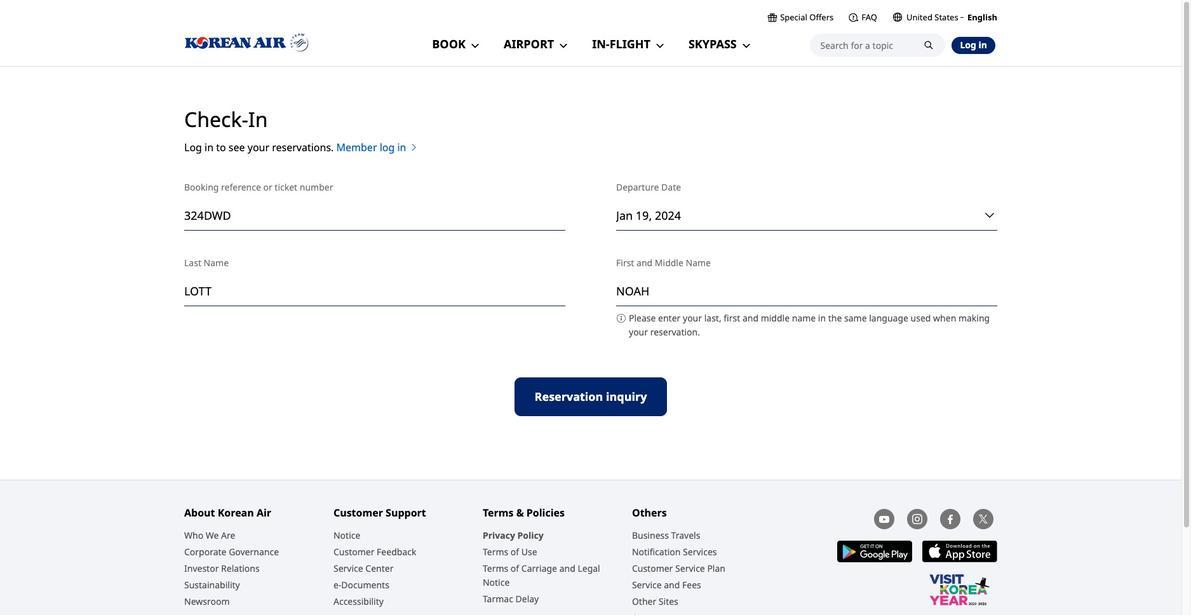 Task type: vqa. For each thing, say whether or not it's contained in the screenshot.
bottom Notice
yes



Task type: locate. For each thing, give the bounding box(es) containing it.
2 vertical spatial your
[[629, 326, 648, 338]]

sites
[[659, 596, 679, 608]]

in down english
[[979, 38, 988, 51]]

2 horizontal spatial your
[[683, 312, 702, 324]]

booking reference or ticket number
[[184, 181, 333, 193]]

reference
[[221, 181, 261, 193]]

0 horizontal spatial notice
[[334, 529, 361, 541]]

we
[[206, 529, 219, 541]]

service up fees
[[676, 562, 705, 574]]

0 horizontal spatial air
[[257, 506, 272, 520]]

in left the the
[[819, 312, 826, 324]]

first
[[724, 312, 741, 324]]

2 vertical spatial customer
[[632, 562, 673, 574]]

reservation
[[535, 389, 603, 405]]

0 vertical spatial notice
[[334, 529, 361, 541]]

and inside please enter your last, first and middle name in the same language used when making your reservation.
[[743, 312, 759, 324]]

log in to see your reservations. member log in
[[184, 140, 407, 154]]

special
[[781, 11, 808, 23]]

download on the app store image
[[923, 541, 998, 562]]

customer down 'notice' link on the bottom left of page
[[334, 546, 375, 558]]

in left to
[[205, 140, 214, 154]]

first and middle name
[[617, 257, 711, 269]]

services
[[683, 546, 717, 558]]

investor relations link
[[184, 562, 260, 576]]

corporate
[[184, 546, 227, 558]]

and
[[637, 257, 653, 269], [743, 312, 759, 324], [560, 562, 576, 574], [664, 579, 680, 591]]

search for a topic button
[[811, 34, 946, 57]]

last
[[184, 257, 201, 269]]

in inside "link"
[[979, 38, 988, 51]]

business travels link
[[632, 529, 701, 543]]

1 vertical spatial customer
[[334, 546, 375, 558]]

log left to
[[184, 140, 202, 154]]

support
[[386, 506, 426, 520]]

tarmac delay link
[[483, 592, 539, 606]]

1 horizontal spatial air
[[324, 26, 337, 40]]

1 terms from the top
[[483, 506, 514, 520]]

air
[[324, 26, 337, 40], [257, 506, 272, 520]]

2 name from the left
[[686, 257, 711, 269]]

reservation.
[[651, 326, 701, 338]]

2 terms from the top
[[483, 546, 509, 558]]

notice inside notice customer feedback service center e-documents accessibility
[[334, 529, 361, 541]]

of down terms of use "link" in the left of the page
[[511, 562, 519, 574]]

1 vertical spatial of
[[511, 562, 519, 574]]

customer up 'notice' link on the bottom left of page
[[334, 506, 383, 520]]

service up the e-
[[334, 562, 363, 574]]

and inside privacy policy terms of use terms of carriage and legal notice tarmac delay
[[560, 562, 576, 574]]

accessibility
[[334, 596, 384, 608]]

name right the middle
[[686, 257, 711, 269]]

notice customer feedback service center e-documents accessibility
[[334, 529, 417, 608]]

about korean air
[[184, 506, 272, 520]]

service
[[334, 562, 363, 574], [676, 562, 705, 574], [632, 579, 662, 591]]

who
[[184, 529, 204, 541]]

check-in main content
[[184, 66, 998, 480]]

sustainability
[[184, 579, 240, 591]]

policy
[[518, 529, 544, 541]]

feedback
[[377, 546, 417, 558]]

check-in
[[184, 106, 268, 133]]

1 vertical spatial log
[[184, 140, 202, 154]]

inquiry
[[606, 389, 647, 405]]

middle
[[761, 312, 790, 324]]

0 vertical spatial customer
[[334, 506, 383, 520]]

korean
[[287, 26, 322, 40], [218, 506, 254, 520]]

ticket
[[275, 181, 298, 193]]

terms & policies
[[483, 506, 565, 520]]

customer
[[334, 506, 383, 520], [334, 546, 375, 558], [632, 562, 673, 574]]

terms left &
[[483, 506, 514, 520]]

1 horizontal spatial log
[[961, 38, 977, 51]]

1 horizontal spatial name
[[686, 257, 711, 269]]

your left last,
[[683, 312, 702, 324]]

when
[[934, 312, 957, 324]]

business travels notification services customer service plan service and fees other sites
[[632, 529, 726, 608]]

reservation inquiry
[[535, 389, 647, 405]]

and up 'sites'
[[664, 579, 680, 591]]

terms
[[483, 506, 514, 520], [483, 546, 509, 558], [483, 562, 509, 574]]

plan
[[708, 562, 726, 574]]

newsroom
[[184, 596, 230, 608]]

service center link
[[334, 562, 394, 576]]

notice
[[334, 529, 361, 541], [483, 576, 510, 589]]

1 vertical spatial notice
[[483, 576, 510, 589]]

your down "please"
[[629, 326, 648, 338]]

0 vertical spatial log
[[961, 38, 977, 51]]

1 vertical spatial terms
[[483, 546, 509, 558]]

log inside 'check-in' main content
[[184, 140, 202, 154]]

0 horizontal spatial service
[[334, 562, 363, 574]]

terms down privacy
[[483, 546, 509, 558]]

in right log
[[398, 140, 407, 154]]

notice up tarmac
[[483, 576, 510, 589]]

log down english
[[961, 38, 977, 51]]

privacy policy terms of use terms of carriage and legal notice tarmac delay
[[483, 529, 601, 605]]

customer inside the business travels notification services customer service plan service and fees other sites
[[632, 562, 673, 574]]

accessibility link
[[334, 595, 384, 609]]

of left use
[[511, 546, 519, 558]]

fees
[[683, 579, 702, 591]]

0 horizontal spatial name
[[204, 257, 229, 269]]

0 vertical spatial terms
[[483, 506, 514, 520]]

english
[[968, 11, 998, 23]]

0 vertical spatial korean
[[287, 26, 322, 40]]

service inside notice customer feedback service center e-documents accessibility
[[334, 562, 363, 574]]

log for log in
[[961, 38, 977, 51]]

documents
[[342, 579, 390, 591]]

0 horizontal spatial korean
[[218, 506, 254, 520]]

your
[[248, 140, 270, 154], [683, 312, 702, 324], [629, 326, 648, 338]]

1 horizontal spatial your
[[629, 326, 648, 338]]

delay
[[516, 593, 539, 605]]

2 vertical spatial terms
[[483, 562, 509, 574]]

and right first
[[743, 312, 759, 324]]

business
[[632, 529, 669, 541]]

0 vertical spatial of
[[511, 546, 519, 558]]

your right the see
[[248, 140, 270, 154]]

1 horizontal spatial korean
[[287, 26, 322, 40]]

see
[[229, 140, 245, 154]]

departure
[[617, 181, 659, 193]]

log inside "link"
[[961, 38, 977, 51]]

0 horizontal spatial log
[[184, 140, 202, 154]]

customer support
[[334, 506, 426, 520]]

please
[[629, 312, 656, 324]]

name right last
[[204, 257, 229, 269]]

notice up customer feedback link on the bottom
[[334, 529, 361, 541]]

2 horizontal spatial service
[[676, 562, 705, 574]]

and right "first"
[[637, 257, 653, 269]]

First and Middle Name text field
[[617, 276, 998, 307]]

0 vertical spatial your
[[248, 140, 270, 154]]

date
[[662, 181, 682, 193]]

search
[[821, 39, 849, 51]]

1 vertical spatial korean
[[218, 506, 254, 520]]

terms down terms of use "link" in the left of the page
[[483, 562, 509, 574]]

1 horizontal spatial notice
[[483, 576, 510, 589]]

use
[[522, 546, 538, 558]]

and left the "legal"
[[560, 562, 576, 574]]

enter
[[659, 312, 681, 324]]

sustainability link
[[184, 578, 240, 592]]

of
[[511, 546, 519, 558], [511, 562, 519, 574]]

policies
[[527, 506, 565, 520]]

service up other
[[632, 579, 662, 591]]

customer down notification
[[632, 562, 673, 574]]

0 vertical spatial air
[[324, 26, 337, 40]]

notification services link
[[632, 545, 717, 559]]



Task type: describe. For each thing, give the bounding box(es) containing it.
same
[[845, 312, 867, 324]]

other
[[632, 596, 657, 608]]

e-documents link
[[334, 578, 390, 592]]

special offers
[[781, 11, 834, 23]]

1 horizontal spatial service
[[632, 579, 662, 591]]

last name
[[184, 257, 229, 269]]

customer service plan link
[[632, 562, 726, 576]]

topic
[[873, 39, 894, 51]]

to
[[216, 140, 226, 154]]

governance
[[229, 546, 279, 558]]

terms of carriage and legal notice link
[[483, 562, 626, 590]]

departure date
[[617, 181, 682, 193]]

carriage
[[522, 562, 558, 574]]

member
[[337, 140, 377, 154]]

Booking reference or ticket number text field
[[184, 200, 566, 231]]

name
[[793, 312, 816, 324]]

in inside please enter your last, first and middle name in the same language used when making your reservation.
[[819, 312, 826, 324]]

others
[[632, 506, 667, 520]]

1 of from the top
[[511, 546, 519, 558]]

making
[[959, 312, 991, 324]]

investor
[[184, 562, 219, 574]]

privacy
[[483, 529, 516, 541]]

log in link
[[953, 37, 996, 54]]

travels
[[672, 529, 701, 541]]

other sites link
[[632, 595, 679, 609]]

3 terms from the top
[[483, 562, 509, 574]]

states
[[935, 11, 959, 23]]

used
[[911, 312, 932, 324]]

privacy policy link
[[483, 529, 544, 543]]

korean air
[[287, 26, 337, 40]]

search for a topic
[[821, 39, 894, 51]]

language
[[870, 312, 909, 324]]

booking
[[184, 181, 219, 193]]

middle
[[655, 257, 684, 269]]

e-
[[334, 579, 342, 591]]

number
[[300, 181, 333, 193]]

terms of use link
[[483, 545, 538, 559]]

newsroom link
[[184, 595, 230, 609]]

2 of from the top
[[511, 562, 519, 574]]

korean air link
[[184, 25, 337, 60]]

faq link
[[849, 9, 878, 25]]

notification
[[632, 546, 681, 558]]

0 horizontal spatial your
[[248, 140, 270, 154]]

center
[[366, 562, 394, 574]]

first
[[617, 257, 635, 269]]

the
[[829, 312, 843, 324]]

who we are corporate governance investor relations sustainability newsroom
[[184, 529, 279, 608]]

corporate governance link
[[184, 545, 279, 559]]

for
[[851, 39, 864, 51]]

and inside the business travels notification services customer service plan service and fees other sites
[[664, 579, 680, 591]]

offers
[[810, 11, 834, 23]]

about
[[184, 506, 215, 520]]

customer inside notice customer feedback service center e-documents accessibility
[[334, 546, 375, 558]]

faq
[[862, 11, 878, 23]]

reservations.
[[272, 140, 334, 154]]

or
[[263, 181, 273, 193]]

united
[[907, 11, 933, 23]]

&
[[517, 506, 524, 520]]

1 name from the left
[[204, 257, 229, 269]]

visit korea year 2023 to 2024 image
[[929, 574, 992, 605]]

check-
[[184, 106, 248, 133]]

united states
[[907, 11, 961, 23]]

Last Name text field
[[184, 276, 566, 307]]

legal
[[578, 562, 601, 574]]

1 vertical spatial your
[[683, 312, 702, 324]]

a
[[866, 39, 871, 51]]

service and fees link
[[632, 578, 702, 592]]

please enter your last, first and middle name in the same language used when making your reservation.
[[629, 312, 991, 338]]

reservation inquiry button
[[515, 378, 667, 416]]

relations
[[221, 562, 260, 574]]

in
[[248, 106, 268, 133]]

log
[[380, 140, 395, 154]]

air inside the korean air link
[[324, 26, 337, 40]]

notice inside privacy policy terms of use terms of carriage and legal notice tarmac delay
[[483, 576, 510, 589]]

1 vertical spatial air
[[257, 506, 272, 520]]

customer feedback link
[[334, 545, 417, 559]]

get it on google play image
[[838, 541, 913, 562]]

last,
[[705, 312, 722, 324]]

are
[[221, 529, 235, 541]]

member log in link
[[337, 140, 419, 155]]

log for log in to see your reservations. member log in
[[184, 140, 202, 154]]

tarmac
[[483, 593, 514, 605]]



